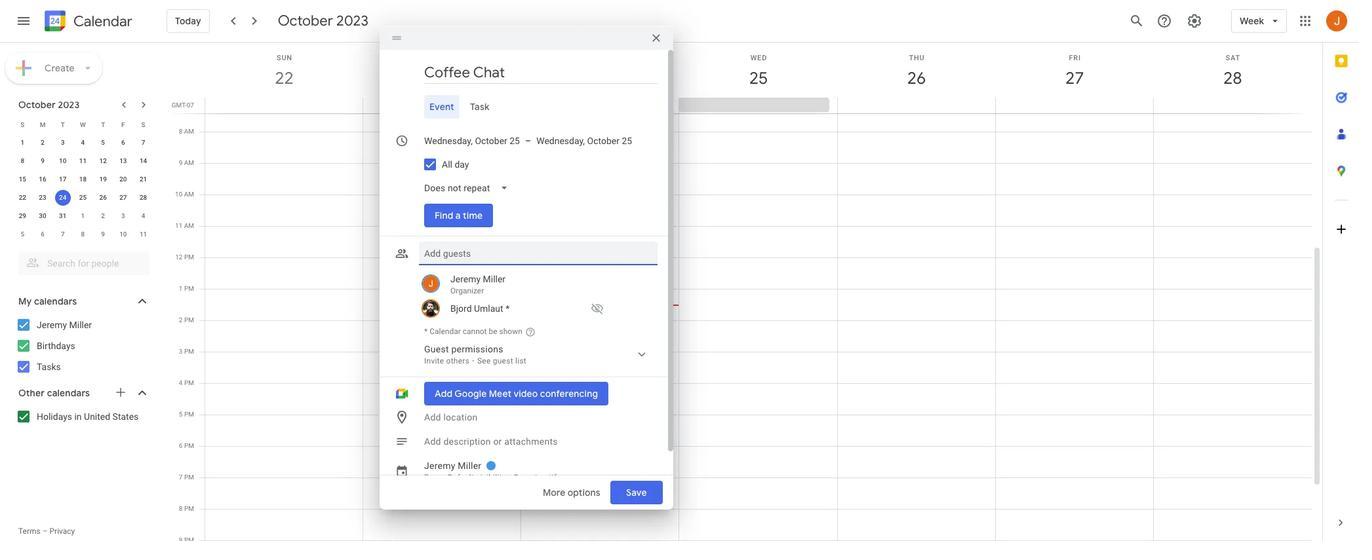 Task type: vqa. For each thing, say whether or not it's contained in the screenshot.
the Add item
no



Task type: describe. For each thing, give the bounding box(es) containing it.
terms
[[18, 527, 40, 536]]

28 inside row
[[140, 194, 147, 201]]

november 11 element
[[136, 227, 151, 243]]

1 for november 1 element
[[81, 212, 85, 220]]

0 horizontal spatial 3
[[61, 139, 65, 146]]

umlaut
[[474, 304, 503, 314]]

pm for 7 pm
[[184, 474, 194, 481]]

22 inside 22 element
[[19, 194, 26, 201]]

all
[[442, 159, 452, 170]]

jeremy inside dropdown button
[[424, 461, 456, 471]]

f
[[121, 121, 125, 128]]

14
[[140, 157, 147, 165]]

17
[[59, 176, 67, 183]]

row containing 8
[[12, 152, 153, 171]]

27 link
[[1060, 64, 1090, 94]]

a
[[456, 210, 461, 222]]

11 for 11 element
[[79, 157, 87, 165]]

row containing 5
[[12, 226, 153, 244]]

row containing 1
[[12, 134, 153, 152]]

holidays in united states
[[37, 412, 139, 422]]

1 horizontal spatial tab list
[[1324, 43, 1360, 505]]

28 link
[[1218, 64, 1248, 94]]

row containing 15
[[12, 171, 153, 189]]

0 horizontal spatial 9
[[41, 157, 45, 165]]

Guests text field
[[424, 242, 653, 266]]

0 vertical spatial 7
[[142, 139, 145, 146]]

12 for 12
[[99, 157, 107, 165]]

15 element
[[15, 172, 30, 188]]

am for 8 am
[[184, 128, 194, 135]]

guests invited to this event. tree
[[419, 271, 658, 319]]

14 element
[[136, 153, 151, 169]]

jeremy inside my calendars list
[[37, 320, 67, 331]]

Start date text field
[[424, 133, 520, 149]]

calendars for my calendars
[[34, 296, 77, 308]]

26 element
[[95, 190, 111, 206]]

10 for 10 element
[[59, 157, 67, 165]]

5 for 5 pm
[[179, 411, 183, 418]]

30 element
[[35, 209, 51, 224]]

1 for 1 pm
[[179, 285, 183, 293]]

create
[[45, 62, 75, 74]]

11 for november 11 element
[[140, 231, 147, 238]]

5 cell from the left
[[996, 98, 1154, 113]]

wed
[[751, 54, 767, 62]]

tab list containing event
[[390, 95, 658, 119]]

11 am
[[175, 222, 194, 230]]

1 cell from the left
[[205, 98, 363, 113]]

sun
[[277, 54, 292, 62]]

terms – privacy
[[18, 527, 75, 536]]

7 pm
[[179, 474, 194, 481]]

others
[[446, 357, 470, 366]]

row containing 22
[[12, 189, 153, 207]]

am for 11 am
[[184, 222, 194, 230]]

add for add description or attachments
[[424, 437, 441, 447]]

add description or attachments
[[424, 437, 558, 447]]

17 element
[[55, 172, 71, 188]]

time
[[463, 210, 483, 222]]

task button
[[465, 95, 495, 119]]

united
[[84, 412, 110, 422]]

28 inside grid
[[1223, 68, 1242, 89]]

states
[[113, 412, 139, 422]]

pm for 4 pm
[[184, 380, 194, 387]]

1 horizontal spatial 5
[[101, 139, 105, 146]]

pm for 3 pm
[[184, 348, 194, 355]]

find a time
[[435, 210, 483, 222]]

2 for november 2 element
[[101, 212, 105, 220]]

27 inside "element"
[[119, 194, 127, 201]]

3 for the november 3 element
[[121, 212, 125, 220]]

2 cell from the left
[[363, 98, 521, 113]]

21 element
[[136, 172, 151, 188]]

1 vertical spatial october 2023
[[18, 99, 80, 111]]

fri 27
[[1065, 54, 1084, 89]]

8 for 8 am
[[179, 128, 183, 135]]

add other calendars image
[[114, 386, 127, 399]]

28 element
[[136, 190, 151, 206]]

invite
[[424, 357, 444, 366]]

permissions
[[452, 344, 503, 355]]

fri
[[1069, 54, 1081, 62]]

november 7 element
[[55, 227, 71, 243]]

8 up 15
[[21, 157, 24, 165]]

5 for november 5 'element'
[[21, 231, 24, 238]]

6 pm
[[179, 443, 194, 450]]

my calendars button
[[3, 291, 163, 312]]

27 element
[[115, 190, 131, 206]]

shown
[[499, 327, 523, 336]]

1 vertical spatial calendar
[[430, 327, 461, 336]]

11 for 11 am
[[175, 222, 183, 230]]

12 pm
[[175, 254, 194, 261]]

main drawer image
[[16, 13, 31, 29]]

0 horizontal spatial 2
[[41, 139, 45, 146]]

3 pm
[[179, 348, 194, 355]]

12 element
[[95, 153, 111, 169]]

25 inside wed 25
[[749, 68, 767, 89]]

19
[[99, 176, 107, 183]]

add for add location
[[424, 412, 441, 423]]

tasks
[[37, 362, 61, 373]]

pm for 8 pm
[[184, 506, 194, 513]]

guest
[[493, 357, 513, 366]]

4 for "november 4" element
[[142, 212, 145, 220]]

jeremy miller organizer
[[451, 274, 506, 296]]

jeremy miller inside my calendars list
[[37, 320, 92, 331]]

november 9 element
[[95, 227, 111, 243]]

sun 22
[[274, 54, 293, 89]]

29
[[19, 212, 26, 220]]

miller inside jeremy miller organizer
[[483, 274, 506, 285]]

Add title text field
[[424, 63, 658, 83]]

0 vertical spatial 2023
[[336, 12, 369, 30]]

0 vertical spatial –
[[525, 136, 531, 146]]

13
[[119, 157, 127, 165]]

settings menu image
[[1187, 13, 1203, 29]]

november 6 element
[[35, 227, 51, 243]]

18
[[79, 176, 87, 183]]

birthdays
[[37, 341, 75, 352]]

m
[[40, 121, 46, 128]]

miller inside dropdown button
[[458, 461, 482, 471]]

am for 10 am
[[184, 191, 194, 198]]

see guest list
[[477, 357, 527, 366]]

miller inside my calendars list
[[69, 320, 92, 331]]

holidays
[[37, 412, 72, 422]]

calendar element
[[42, 8, 132, 37]]

10 am
[[175, 191, 194, 198]]

jeremy miller, organizer tree item
[[419, 271, 658, 298]]

other calendars button
[[3, 383, 163, 404]]

sat
[[1226, 54, 1241, 62]]

be
[[489, 327, 498, 336]]

10 for november 10 element
[[119, 231, 127, 238]]

november 1 element
[[75, 209, 91, 224]]

0 vertical spatial 4
[[81, 139, 85, 146]]

0 vertical spatial october
[[278, 12, 333, 30]]

6 cell from the left
[[1154, 98, 1312, 113]]

End date text field
[[537, 133, 632, 149]]

w
[[80, 121, 86, 128]]

0 horizontal spatial october
[[18, 99, 56, 111]]

privacy
[[50, 527, 75, 536]]

today
[[175, 15, 201, 27]]

grid containing 22
[[168, 43, 1323, 542]]

november 3 element
[[115, 209, 131, 224]]

1 pm
[[179, 285, 194, 293]]

week button
[[1232, 5, 1287, 37]]

1 vertical spatial –
[[42, 527, 48, 536]]

today button
[[167, 5, 210, 37]]

0 vertical spatial 22
[[274, 68, 293, 89]]

or
[[493, 437, 502, 447]]

21
[[140, 176, 147, 183]]

to element
[[525, 136, 531, 146]]

0 horizontal spatial 2023
[[58, 99, 80, 111]]

other
[[18, 388, 45, 399]]

in
[[74, 412, 82, 422]]

1 t from the left
[[61, 121, 65, 128]]

jeremy miller button
[[419, 454, 658, 489]]

november 10 element
[[115, 227, 131, 243]]

list
[[516, 357, 527, 366]]

show schedule of bjord umlaut image
[[587, 298, 608, 319]]

my
[[18, 296, 32, 308]]

calendar heading
[[71, 12, 132, 30]]

1 s from the left
[[21, 121, 25, 128]]

see
[[477, 357, 491, 366]]

18 element
[[75, 172, 91, 188]]



Task type: locate. For each thing, give the bounding box(es) containing it.
11
[[79, 157, 87, 165], [175, 222, 183, 230], [140, 231, 147, 238]]

9 down november 2 element
[[101, 231, 105, 238]]

wed 25
[[749, 54, 767, 89]]

2 horizontal spatial 5
[[179, 411, 183, 418]]

0 horizontal spatial 1
[[21, 139, 24, 146]]

1 up 15
[[21, 139, 24, 146]]

2 vertical spatial miller
[[458, 461, 482, 471]]

27 inside grid
[[1065, 68, 1084, 89]]

sat 28
[[1223, 54, 1242, 89]]

row up november 1 element
[[12, 189, 153, 207]]

task
[[470, 101, 490, 113]]

event
[[430, 101, 454, 113]]

7 inside grid
[[179, 474, 183, 481]]

calendar up guest
[[430, 327, 461, 336]]

2 down m in the left top of the page
[[41, 139, 45, 146]]

9 pm from the top
[[184, 506, 194, 513]]

3 inside grid
[[179, 348, 183, 355]]

5
[[101, 139, 105, 146], [21, 231, 24, 238], [179, 411, 183, 418]]

3 up 4 pm
[[179, 348, 183, 355]]

2 vertical spatial 5
[[179, 411, 183, 418]]

am down 07
[[184, 128, 194, 135]]

1 vertical spatial 11
[[175, 222, 183, 230]]

1 vertical spatial 4
[[142, 212, 145, 220]]

attachments
[[505, 437, 558, 447]]

cell down 22 link
[[205, 98, 363, 113]]

0 horizontal spatial 10
[[59, 157, 67, 165]]

gmt-
[[172, 102, 187, 109]]

add left location
[[424, 412, 441, 423]]

pm up 5 pm
[[184, 380, 194, 387]]

1 horizontal spatial s
[[141, 121, 145, 128]]

2 am from the top
[[184, 159, 194, 167]]

pm for 2 pm
[[184, 317, 194, 324]]

4 up 5 pm
[[179, 380, 183, 387]]

grid
[[168, 43, 1323, 542]]

pm for 12 pm
[[184, 254, 194, 261]]

8 for 8 pm
[[179, 506, 183, 513]]

1 down 25 element
[[81, 212, 85, 220]]

1 horizontal spatial *
[[506, 304, 510, 314]]

calendars inside dropdown button
[[34, 296, 77, 308]]

calendars for other calendars
[[47, 388, 90, 399]]

guest
[[424, 344, 449, 355]]

4 am from the top
[[184, 222, 194, 230]]

0 vertical spatial jeremy
[[451, 274, 481, 285]]

pm up 4 pm
[[184, 348, 194, 355]]

0 vertical spatial 6
[[121, 139, 125, 146]]

26 down 19 element at the left top of the page
[[99, 194, 107, 201]]

privacy link
[[50, 527, 75, 536]]

row group containing 1
[[12, 134, 153, 244]]

all day
[[442, 159, 469, 170]]

0 vertical spatial *
[[506, 304, 510, 314]]

am down 9 am
[[184, 191, 194, 198]]

november 5 element
[[15, 227, 30, 243]]

s right f
[[141, 121, 145, 128]]

25 element
[[75, 190, 91, 206]]

0 vertical spatial 10
[[59, 157, 67, 165]]

find a time button
[[424, 200, 493, 231]]

9 for november 9 element
[[101, 231, 105, 238]]

7 for november 7 element at top
[[61, 231, 65, 238]]

create button
[[5, 52, 102, 84]]

2 for 2 pm
[[179, 317, 183, 324]]

24 cell
[[53, 189, 73, 207]]

row down 25 link
[[199, 98, 1323, 113]]

1 inside november 1 element
[[81, 212, 85, 220]]

6 inside november 6 element
[[41, 231, 45, 238]]

0 horizontal spatial 26
[[99, 194, 107, 201]]

2 horizontal spatial 6
[[179, 443, 183, 450]]

1 vertical spatial *
[[424, 327, 428, 336]]

24, today element
[[55, 190, 71, 206]]

6
[[121, 139, 125, 146], [41, 231, 45, 238], [179, 443, 183, 450]]

2 vertical spatial 4
[[179, 380, 183, 387]]

2
[[41, 139, 45, 146], [101, 212, 105, 220], [179, 317, 183, 324]]

Search for people text field
[[26, 252, 142, 275]]

october up sun
[[278, 12, 333, 30]]

27 down fri
[[1065, 68, 1084, 89]]

0 horizontal spatial october 2023
[[18, 99, 80, 111]]

25 down 18 element in the left top of the page
[[79, 194, 87, 201]]

miller down description
[[458, 461, 482, 471]]

other calendars
[[18, 388, 90, 399]]

3 pm from the top
[[184, 317, 194, 324]]

22 link
[[269, 64, 299, 94]]

row down the "w"
[[12, 134, 153, 152]]

23 element
[[35, 190, 51, 206]]

8 down november 1 element
[[81, 231, 85, 238]]

row up 18
[[12, 152, 153, 171]]

11 up 18
[[79, 157, 87, 165]]

* calendar cannot be shown
[[424, 327, 523, 336]]

2 horizontal spatial miller
[[483, 274, 506, 285]]

11 element
[[75, 153, 91, 169]]

4 pm from the top
[[184, 348, 194, 355]]

– right terms
[[42, 527, 48, 536]]

pm for 1 pm
[[184, 285, 194, 293]]

8 am
[[179, 128, 194, 135]]

s left m in the left top of the page
[[21, 121, 25, 128]]

3 inside the november 3 element
[[121, 212, 125, 220]]

row down november 1 element
[[12, 226, 153, 244]]

0 vertical spatial october 2023
[[278, 12, 369, 30]]

1 vertical spatial 12
[[175, 254, 183, 261]]

31 element
[[55, 209, 71, 224]]

4 down 28 element
[[142, 212, 145, 220]]

thu
[[909, 54, 925, 62]]

8 down the gmt-
[[179, 128, 183, 135]]

19 element
[[95, 172, 111, 188]]

1 vertical spatial 25
[[79, 194, 87, 201]]

0 vertical spatial 25
[[749, 68, 767, 89]]

0 horizontal spatial s
[[21, 121, 25, 128]]

jeremy miller up birthdays
[[37, 320, 92, 331]]

0 horizontal spatial 4
[[81, 139, 85, 146]]

calendar up create
[[73, 12, 132, 30]]

11 down "november 4" element
[[140, 231, 147, 238]]

20 element
[[115, 172, 131, 188]]

22 down sun
[[274, 68, 293, 89]]

1 horizontal spatial t
[[101, 121, 105, 128]]

row up the november 8 element
[[12, 207, 153, 226]]

8 for the november 8 element
[[81, 231, 85, 238]]

1 horizontal spatial 9
[[101, 231, 105, 238]]

25 link
[[744, 64, 774, 94]]

1 horizontal spatial 26
[[907, 68, 925, 89]]

7
[[142, 139, 145, 146], [61, 231, 65, 238], [179, 474, 183, 481]]

jeremy up birthdays
[[37, 320, 67, 331]]

calendars inside 'dropdown button'
[[47, 388, 90, 399]]

22 down 15 element
[[19, 194, 26, 201]]

cell up start date text box
[[363, 98, 521, 113]]

t left the "w"
[[61, 121, 65, 128]]

9
[[41, 157, 45, 165], [179, 159, 183, 167], [101, 231, 105, 238]]

jeremy up organizer
[[451, 274, 481, 285]]

guest permissions
[[424, 344, 503, 355]]

7 up 14
[[142, 139, 145, 146]]

20
[[119, 176, 127, 183]]

6 for 6 pm
[[179, 443, 183, 450]]

3 down 27 "element"
[[121, 212, 125, 220]]

2 vertical spatial 11
[[140, 231, 147, 238]]

row
[[199, 98, 1323, 113], [12, 115, 153, 134], [12, 134, 153, 152], [12, 152, 153, 171], [12, 171, 153, 189], [12, 189, 153, 207], [12, 207, 153, 226], [12, 226, 153, 244]]

t left f
[[101, 121, 105, 128]]

0 horizontal spatial *
[[424, 327, 428, 336]]

1 vertical spatial 28
[[140, 194, 147, 201]]

jeremy
[[451, 274, 481, 285], [37, 320, 67, 331], [424, 461, 456, 471]]

terms link
[[18, 527, 40, 536]]

t
[[61, 121, 65, 128], [101, 121, 105, 128]]

10 up 11 am
[[175, 191, 183, 198]]

07
[[187, 102, 194, 109]]

tab list
[[1324, 43, 1360, 505], [390, 95, 658, 119]]

6 down 5 pm
[[179, 443, 183, 450]]

3 am from the top
[[184, 191, 194, 198]]

28 down sat
[[1223, 68, 1242, 89]]

2 t from the left
[[101, 121, 105, 128]]

cell
[[205, 98, 363, 113], [363, 98, 521, 113], [521, 98, 679, 113], [838, 98, 996, 113], [996, 98, 1154, 113], [1154, 98, 1312, 113]]

1 horizontal spatial –
[[525, 136, 531, 146]]

1 vertical spatial calendars
[[47, 388, 90, 399]]

2 horizontal spatial 1
[[179, 285, 183, 293]]

25 inside october 2023 grid
[[79, 194, 87, 201]]

0 vertical spatial calendar
[[73, 12, 132, 30]]

* up guest
[[424, 327, 428, 336]]

3 for 3 pm
[[179, 348, 183, 355]]

0 horizontal spatial 5
[[21, 231, 24, 238]]

9 am
[[179, 159, 194, 167]]

2 horizontal spatial 9
[[179, 159, 183, 167]]

miller up organizer
[[483, 274, 506, 285]]

cell up end date text box
[[521, 98, 679, 113]]

*
[[506, 304, 510, 314], [424, 327, 428, 336]]

3 up 10 element
[[61, 139, 65, 146]]

organizer
[[451, 287, 484, 296]]

row up 25 element
[[12, 171, 153, 189]]

october up m in the left top of the page
[[18, 99, 56, 111]]

1 vertical spatial 10
[[175, 191, 183, 198]]

* inside bjord umlaut tree item
[[506, 304, 510, 314]]

1 vertical spatial 2
[[101, 212, 105, 220]]

5 up 12 element
[[101, 139, 105, 146]]

bjord umlaut tree item
[[419, 298, 658, 319]]

pm down 7 pm at left bottom
[[184, 506, 194, 513]]

10 up 17
[[59, 157, 67, 165]]

cell down 26 "link" at top
[[838, 98, 996, 113]]

cannot
[[463, 327, 487, 336]]

6 down '30' element
[[41, 231, 45, 238]]

15
[[19, 176, 26, 183]]

calendars up in
[[47, 388, 90, 399]]

1 horizontal spatial jeremy miller
[[424, 461, 482, 471]]

2 up 3 pm on the left
[[179, 317, 183, 324]]

pm up 3 pm on the left
[[184, 317, 194, 324]]

row group
[[12, 134, 153, 244]]

31
[[59, 212, 67, 220]]

5 up 6 pm
[[179, 411, 183, 418]]

0 vertical spatial miller
[[483, 274, 506, 285]]

26
[[907, 68, 925, 89], [99, 194, 107, 201]]

10 element
[[55, 153, 71, 169]]

pm up the 2 pm
[[184, 285, 194, 293]]

2 horizontal spatial 10
[[175, 191, 183, 198]]

pm for 5 pm
[[184, 411, 194, 418]]

6 for november 6 element
[[41, 231, 45, 238]]

0 horizontal spatial 11
[[79, 157, 87, 165]]

location
[[444, 412, 478, 423]]

find
[[435, 210, 453, 222]]

1 vertical spatial 7
[[61, 231, 65, 238]]

26 inside row
[[99, 194, 107, 201]]

0 vertical spatial 12
[[99, 157, 107, 165]]

6 down f
[[121, 139, 125, 146]]

2 vertical spatial 1
[[179, 285, 183, 293]]

26 inside grid
[[907, 68, 925, 89]]

4 pm
[[179, 380, 194, 387]]

bjord
[[451, 304, 472, 314]]

add location
[[424, 412, 478, 423]]

10 for 10 am
[[175, 191, 183, 198]]

description
[[444, 437, 491, 447]]

2 vertical spatial jeremy
[[424, 461, 456, 471]]

day
[[455, 159, 469, 170]]

2 pm from the top
[[184, 285, 194, 293]]

1 horizontal spatial 25
[[749, 68, 767, 89]]

1 horizontal spatial 2023
[[336, 12, 369, 30]]

jeremy miller inside dropdown button
[[424, 461, 482, 471]]

pm down 5 pm
[[184, 443, 194, 450]]

october 2023 up sun
[[278, 12, 369, 30]]

4 for 4 pm
[[179, 380, 183, 387]]

1 horizontal spatial 1
[[81, 212, 85, 220]]

9 for 9 am
[[179, 159, 183, 167]]

1 vertical spatial 3
[[121, 212, 125, 220]]

1 horizontal spatial october 2023
[[278, 12, 369, 30]]

0 horizontal spatial 25
[[79, 194, 87, 201]]

0 vertical spatial 3
[[61, 139, 65, 146]]

1 vertical spatial 2023
[[58, 99, 80, 111]]

5 down the 29 element
[[21, 231, 24, 238]]

cell down 28 link
[[1154, 98, 1312, 113]]

2 add from the top
[[424, 437, 441, 447]]

0 vertical spatial 1
[[21, 139, 24, 146]]

0 horizontal spatial –
[[42, 527, 48, 536]]

8
[[179, 128, 183, 135], [21, 157, 24, 165], [81, 231, 85, 238], [179, 506, 183, 513]]

pm up 6 pm
[[184, 411, 194, 418]]

0 horizontal spatial miller
[[69, 320, 92, 331]]

2 horizontal spatial 2
[[179, 317, 183, 324]]

1 vertical spatial 26
[[99, 194, 107, 201]]

cell down 27 link
[[996, 98, 1154, 113]]

jeremy inside jeremy miller organizer
[[451, 274, 481, 285]]

1 horizontal spatial 22
[[274, 68, 293, 89]]

miller down "my calendars" dropdown button at the left bottom of page
[[69, 320, 92, 331]]

8 pm
[[179, 506, 194, 513]]

3 cell from the left
[[521, 98, 679, 113]]

2 vertical spatial 6
[[179, 443, 183, 450]]

2 s from the left
[[141, 121, 145, 128]]

gmt-07
[[172, 102, 194, 109]]

1 am from the top
[[184, 128, 194, 135]]

october 2023 up m in the left top of the page
[[18, 99, 80, 111]]

pm for 6 pm
[[184, 443, 194, 450]]

8 inside the november 8 element
[[81, 231, 85, 238]]

12 up 19
[[99, 157, 107, 165]]

– left end date text box
[[525, 136, 531, 146]]

1 add from the top
[[424, 412, 441, 423]]

week
[[1240, 15, 1264, 27]]

0 horizontal spatial 28
[[140, 194, 147, 201]]

jeremy miller
[[37, 320, 92, 331], [424, 461, 482, 471]]

25
[[749, 68, 767, 89], [79, 194, 87, 201]]

0 horizontal spatial 6
[[41, 231, 45, 238]]

7 pm from the top
[[184, 443, 194, 450]]

november 2 element
[[95, 209, 111, 224]]

1 pm from the top
[[184, 254, 194, 261]]

22
[[274, 68, 293, 89], [19, 194, 26, 201]]

november 8 element
[[75, 227, 91, 243]]

0 horizontal spatial jeremy miller
[[37, 320, 92, 331]]

2 vertical spatial 10
[[119, 231, 127, 238]]

28 down the 21 "element" in the left of the page
[[140, 194, 147, 201]]

None field
[[419, 176, 519, 200]]

1 vertical spatial miller
[[69, 320, 92, 331]]

0 vertical spatial calendars
[[34, 296, 77, 308]]

0 vertical spatial add
[[424, 412, 441, 423]]

am for 9 am
[[184, 159, 194, 167]]

1 vertical spatial add
[[424, 437, 441, 447]]

my calendars list
[[3, 315, 163, 378]]

6 pm from the top
[[184, 411, 194, 418]]

1 vertical spatial jeremy
[[37, 320, 67, 331]]

30
[[39, 212, 46, 220]]

16 element
[[35, 172, 51, 188]]

row containing 29
[[12, 207, 153, 226]]

am down 8 am
[[184, 159, 194, 167]]

row containing s
[[12, 115, 153, 134]]

None search field
[[0, 247, 163, 275]]

26 down thu
[[907, 68, 925, 89]]

1 horizontal spatial 2
[[101, 212, 105, 220]]

am up 12 pm
[[184, 222, 194, 230]]

2 pm
[[179, 317, 194, 324]]

12
[[99, 157, 107, 165], [175, 254, 183, 261]]

0 horizontal spatial 12
[[99, 157, 107, 165]]

9 up 10 am
[[179, 159, 183, 167]]

28
[[1223, 68, 1242, 89], [140, 194, 147, 201]]

12 for 12 pm
[[175, 254, 183, 261]]

1 vertical spatial 27
[[119, 194, 127, 201]]

0 vertical spatial 5
[[101, 139, 105, 146]]

1 vertical spatial 22
[[19, 194, 26, 201]]

12 inside october 2023 grid
[[99, 157, 107, 165]]

november 4 element
[[136, 209, 151, 224]]

1 horizontal spatial 7
[[142, 139, 145, 146]]

invite others
[[424, 357, 470, 366]]

2 horizontal spatial 4
[[179, 380, 183, 387]]

1 horizontal spatial 11
[[140, 231, 147, 238]]

october 2023 grid
[[12, 115, 153, 244]]

0 horizontal spatial tab list
[[390, 95, 658, 119]]

5 pm
[[179, 411, 194, 418]]

thu 26
[[907, 54, 925, 89]]

add down add location
[[424, 437, 441, 447]]

0 horizontal spatial 27
[[119, 194, 127, 201]]

7 for 7 pm
[[179, 474, 183, 481]]

27 down 20 'element'
[[119, 194, 127, 201]]

jeremy miller down description
[[424, 461, 482, 471]]

calendars right my
[[34, 296, 77, 308]]

pm up 1 pm
[[184, 254, 194, 261]]

miller
[[483, 274, 506, 285], [69, 320, 92, 331], [458, 461, 482, 471]]

25 down wed
[[749, 68, 767, 89]]

pm down 6 pm
[[184, 474, 194, 481]]

7 down 6 pm
[[179, 474, 183, 481]]

2 down 26 element
[[101, 212, 105, 220]]

5 pm from the top
[[184, 380, 194, 387]]

11 down 10 am
[[175, 222, 183, 230]]

jeremy down description
[[424, 461, 456, 471]]

1 down 12 pm
[[179, 285, 183, 293]]

1
[[21, 139, 24, 146], [81, 212, 85, 220], [179, 285, 183, 293]]

1 horizontal spatial 12
[[175, 254, 183, 261]]

* right umlaut
[[506, 304, 510, 314]]

1 horizontal spatial 10
[[119, 231, 127, 238]]

12 down 11 am
[[175, 254, 183, 261]]

bjord umlaut *
[[451, 304, 510, 314]]

8 pm from the top
[[184, 474, 194, 481]]

row up 11 element
[[12, 115, 153, 134]]

5 inside grid
[[179, 411, 183, 418]]

16
[[39, 176, 46, 183]]

22 element
[[15, 190, 30, 206]]

2 vertical spatial 2
[[179, 317, 183, 324]]

4 down the "w"
[[81, 139, 85, 146]]

5 inside november 5 'element'
[[21, 231, 24, 238]]

0 vertical spatial 11
[[79, 157, 87, 165]]

29 element
[[15, 209, 30, 224]]

10 down the november 3 element
[[119, 231, 127, 238]]

4 cell from the left
[[838, 98, 996, 113]]

9 up 16
[[41, 157, 45, 165]]

13 element
[[115, 153, 131, 169]]

calendars
[[34, 296, 77, 308], [47, 388, 90, 399]]

1 vertical spatial 1
[[81, 212, 85, 220]]

0 horizontal spatial 22
[[19, 194, 26, 201]]

1 horizontal spatial october
[[278, 12, 333, 30]]

1 horizontal spatial 6
[[121, 139, 125, 146]]

7 down the 31 element at the top left of page
[[61, 231, 65, 238]]

27
[[1065, 68, 1084, 89], [119, 194, 127, 201]]

24
[[59, 194, 67, 201]]

8 down 7 pm at left bottom
[[179, 506, 183, 513]]



